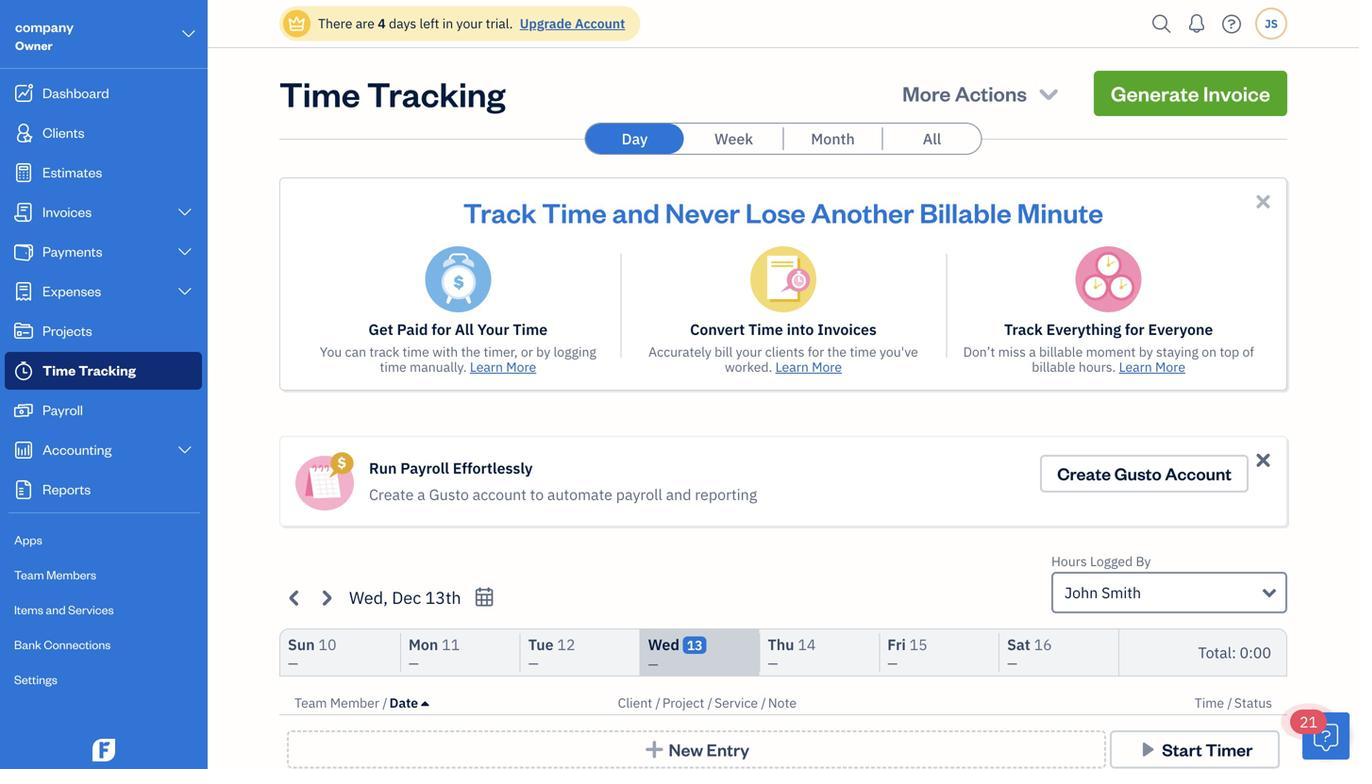 Task type: locate. For each thing, give the bounding box(es) containing it.
company
[[15, 17, 74, 35]]

get
[[369, 320, 393, 339]]

1 the from the left
[[461, 343, 481, 361]]

0 horizontal spatial your
[[457, 15, 483, 32]]

sat
[[1008, 635, 1031, 655]]

tue
[[528, 635, 554, 655]]

/ left the "status" link
[[1228, 694, 1233, 712]]

21
[[1300, 712, 1318, 732]]

0 vertical spatial your
[[457, 15, 483, 32]]

for up moment
[[1125, 320, 1145, 339]]

1 horizontal spatial learn
[[776, 358, 809, 376]]

0 vertical spatial all
[[923, 129, 942, 149]]

learn right 'hours.'
[[1119, 358, 1153, 376]]

and inside run payroll effortlessly create a gusto account to automate payroll and reporting
[[666, 485, 692, 505]]

lose
[[746, 194, 806, 230]]

1 horizontal spatial the
[[828, 343, 847, 361]]

/ left note
[[761, 694, 766, 712]]

1 vertical spatial time tracking
[[42, 361, 136, 379]]

1 vertical spatial track
[[1005, 320, 1043, 339]]

2 / from the left
[[656, 694, 661, 712]]

— inside tue 12 —
[[528, 655, 539, 672]]

all left your
[[455, 320, 474, 339]]

— for tue
[[528, 655, 539, 672]]

tracking down left
[[367, 71, 506, 116]]

for for all
[[432, 320, 451, 339]]

2 vertical spatial and
[[46, 602, 66, 617]]

all
[[923, 129, 942, 149], [455, 320, 474, 339]]

report image
[[12, 481, 35, 499]]

1 horizontal spatial for
[[808, 343, 824, 361]]

— for fri
[[888, 655, 898, 672]]

1 vertical spatial close image
[[1253, 449, 1275, 471]]

learn down into
[[776, 358, 809, 376]]

0 horizontal spatial create
[[369, 485, 414, 505]]

more for track everything for everyone
[[1156, 358, 1186, 376]]

invoice
[[1204, 80, 1271, 107]]

search image
[[1147, 10, 1177, 38]]

track up get paid for all your time image
[[463, 194, 537, 230]]

in
[[443, 15, 453, 32]]

0 horizontal spatial payroll
[[42, 401, 83, 419]]

invoices right into
[[818, 320, 877, 339]]

next day image
[[315, 587, 337, 609]]

1 vertical spatial your
[[736, 343, 762, 361]]

team left member
[[295, 694, 327, 712]]

the for all
[[461, 343, 481, 361]]

track everything for everyone image
[[1076, 246, 1142, 313]]

time tracking down days in the left top of the page
[[279, 71, 506, 116]]

1 horizontal spatial a
[[1029, 343, 1036, 361]]

by inside don't miss a billable moment by staying on top of billable hours.
[[1139, 343, 1154, 361]]

payroll right run
[[401, 458, 449, 478]]

— left 14
[[768, 655, 778, 672]]

by
[[1136, 553, 1151, 570]]

track up miss
[[1005, 320, 1043, 339]]

chevron large down image for accounting
[[176, 443, 194, 458]]

0 vertical spatial account
[[575, 15, 625, 32]]

you
[[320, 343, 342, 361]]

0 horizontal spatial a
[[417, 485, 426, 505]]

time tracking link
[[5, 352, 202, 390]]

1 vertical spatial team
[[295, 694, 327, 712]]

more right clients
[[812, 358, 842, 376]]

your right bill
[[736, 343, 762, 361]]

hours.
[[1079, 358, 1116, 376]]

miss
[[999, 343, 1026, 361]]

bank connections
[[14, 637, 111, 652]]

learn down your
[[470, 358, 503, 376]]

1 horizontal spatial invoices
[[818, 320, 877, 339]]

clients
[[42, 123, 85, 141]]

— for mon
[[409, 655, 419, 672]]

chart image
[[12, 441, 35, 460]]

— up date link
[[409, 655, 419, 672]]

left
[[420, 15, 439, 32]]

— inside 'fri 15 —'
[[888, 655, 898, 672]]

expenses link
[[5, 273, 202, 311]]

estimate image
[[12, 163, 35, 182]]

payroll inside the main element
[[42, 401, 83, 419]]

and left never
[[612, 194, 660, 230]]

for up with
[[432, 320, 451, 339]]

/ right client on the left bottom of page
[[656, 694, 661, 712]]

projects
[[42, 321, 92, 339]]

invoices down estimates
[[42, 203, 92, 220]]

bank
[[14, 637, 41, 652]]

upgrade
[[520, 15, 572, 32]]

more up all link
[[903, 80, 951, 107]]

payroll link
[[5, 392, 202, 430]]

chevron large down image inside expenses link
[[176, 284, 194, 299]]

money image
[[12, 401, 35, 420]]

payroll
[[42, 401, 83, 419], [401, 458, 449, 478]]

0 horizontal spatial track
[[463, 194, 537, 230]]

and inside the main element
[[46, 602, 66, 617]]

learn more down into
[[776, 358, 842, 376]]

by left the staying
[[1139, 343, 1154, 361]]

time inside accurately bill your clients for the time you've worked.
[[850, 343, 877, 361]]

1 horizontal spatial learn more
[[776, 358, 842, 376]]

the right with
[[461, 343, 481, 361]]

1 vertical spatial and
[[666, 485, 692, 505]]

upgrade account link
[[516, 15, 625, 32]]

0 vertical spatial invoices
[[42, 203, 92, 220]]

1 vertical spatial account
[[1165, 463, 1232, 485]]

members
[[46, 567, 96, 583]]

more inside more actions dropdown button
[[903, 80, 951, 107]]

1 horizontal spatial all
[[923, 129, 942, 149]]

tracking down projects link
[[79, 361, 136, 379]]

0 vertical spatial team
[[14, 567, 44, 583]]

payments
[[42, 242, 102, 260]]

everyone
[[1149, 320, 1214, 339]]

create down run
[[369, 485, 414, 505]]

— inside the thu 14 —
[[768, 655, 778, 672]]

0 horizontal spatial learn
[[470, 358, 503, 376]]

time down paid on the top
[[403, 343, 429, 361]]

1 horizontal spatial your
[[736, 343, 762, 361]]

hours
[[1052, 553, 1087, 570]]

reporting
[[695, 485, 757, 505]]

gusto up the by on the right bottom of the page
[[1115, 463, 1162, 485]]

2 learn from the left
[[776, 358, 809, 376]]

and right payroll on the bottom of the page
[[666, 485, 692, 505]]

0 horizontal spatial team
[[14, 567, 44, 583]]

or
[[521, 343, 533, 361]]

time tracking down projects link
[[42, 361, 136, 379]]

/ left service on the bottom right
[[708, 694, 713, 712]]

chevron large down image
[[180, 23, 197, 45], [176, 245, 194, 260], [176, 284, 194, 299], [176, 443, 194, 458]]

3 learn from the left
[[1119, 358, 1153, 376]]

1 / from the left
[[383, 694, 388, 712]]

account
[[575, 15, 625, 32], [1165, 463, 1232, 485]]

1 horizontal spatial account
[[1165, 463, 1232, 485]]

2 horizontal spatial learn
[[1119, 358, 1153, 376]]

2 by from the left
[[1139, 343, 1154, 361]]

for down into
[[808, 343, 824, 361]]

and right items
[[46, 602, 66, 617]]

main element
[[0, 0, 255, 769]]

sat 16 —
[[1008, 635, 1053, 672]]

1 horizontal spatial and
[[612, 194, 660, 230]]

week
[[715, 129, 753, 149]]

0 horizontal spatial gusto
[[429, 485, 469, 505]]

client / project / service / note
[[618, 694, 797, 712]]

the right clients
[[828, 343, 847, 361]]

team for team member /
[[295, 694, 327, 712]]

2 horizontal spatial learn more
[[1119, 358, 1186, 376]]

the inside you can track time with the timer, or by logging time manually.
[[461, 343, 481, 361]]

generate invoice button
[[1094, 71, 1288, 116]]

start timer button
[[1110, 731, 1280, 769]]

team inside the main element
[[14, 567, 44, 583]]

learn more down everyone
[[1119, 358, 1186, 376]]

close image
[[1253, 191, 1275, 212], [1253, 449, 1275, 471]]

logging
[[554, 343, 597, 361]]

new
[[669, 739, 703, 761]]

create inside run payroll effortlessly create a gusto account to automate payroll and reporting
[[369, 485, 414, 505]]

— for wed
[[648, 656, 659, 673]]

chevron large down image inside accounting link
[[176, 443, 194, 458]]

— inside sat 16 —
[[1008, 655, 1018, 672]]

apps
[[14, 532, 42, 548]]

— left 10
[[288, 655, 298, 672]]

account
[[473, 485, 527, 505]]

invoice image
[[12, 203, 35, 222]]

create inside button
[[1058, 463, 1111, 485]]

/ left date
[[383, 694, 388, 712]]

team member /
[[295, 694, 388, 712]]

resource center badge image
[[1303, 713, 1350, 760]]

1 horizontal spatial create
[[1058, 463, 1111, 485]]

1 horizontal spatial by
[[1139, 343, 1154, 361]]

reports
[[42, 480, 91, 498]]

more for get paid for all your time
[[506, 358, 537, 376]]

automate
[[548, 485, 613, 505]]

mon
[[409, 635, 438, 655]]

payroll right money icon
[[42, 401, 83, 419]]

2 horizontal spatial for
[[1125, 320, 1145, 339]]

billable
[[1040, 343, 1083, 361], [1032, 358, 1076, 376]]

reports link
[[5, 471, 202, 509]]

more down everyone
[[1156, 358, 1186, 376]]

don't miss a billable moment by staying on top of billable hours.
[[964, 343, 1255, 376]]

— inside wed 13 —
[[648, 656, 659, 673]]

— inside mon 11 —
[[409, 655, 419, 672]]

time left you've
[[850, 343, 877, 361]]

2 horizontal spatial and
[[666, 485, 692, 505]]

play image
[[1137, 740, 1159, 760]]

plus image
[[644, 740, 666, 760]]

chevron large down image for payments
[[176, 245, 194, 260]]

0 horizontal spatial the
[[461, 343, 481, 361]]

a left account
[[417, 485, 426, 505]]

— left 16
[[1008, 655, 1018, 672]]

your right the in
[[457, 15, 483, 32]]

all down more actions at the top right of the page
[[923, 129, 942, 149]]

service link
[[715, 694, 761, 712]]

create gusto account
[[1058, 463, 1232, 485]]

crown image
[[287, 14, 307, 34]]

0 vertical spatial track
[[463, 194, 537, 230]]

gusto left account
[[429, 485, 469, 505]]

owner
[[15, 37, 53, 53]]

invoices inside the main element
[[42, 203, 92, 220]]

estimates
[[42, 163, 102, 181]]

1 horizontal spatial team
[[295, 694, 327, 712]]

0 vertical spatial close image
[[1253, 191, 1275, 212]]

0 horizontal spatial tracking
[[79, 361, 136, 379]]

more actions button
[[886, 71, 1079, 116]]

0 vertical spatial time tracking
[[279, 71, 506, 116]]

—
[[288, 655, 298, 672], [409, 655, 419, 672], [528, 655, 539, 672], [768, 655, 778, 672], [888, 655, 898, 672], [1008, 655, 1018, 672], [648, 656, 659, 673]]

— left 12
[[528, 655, 539, 672]]

choose a date image
[[474, 587, 495, 609]]

0 horizontal spatial invoices
[[42, 203, 92, 220]]

2 close image from the top
[[1253, 449, 1275, 471]]

3 / from the left
[[708, 694, 713, 712]]

services
[[68, 602, 114, 617]]

1 learn more from the left
[[470, 358, 537, 376]]

0 horizontal spatial by
[[536, 343, 551, 361]]

by
[[536, 343, 551, 361], [1139, 343, 1154, 361]]

— inside sun 10 —
[[288, 655, 298, 672]]

team up items
[[14, 567, 44, 583]]

— down wed
[[648, 656, 659, 673]]

items
[[14, 602, 43, 617]]

0 vertical spatial tracking
[[367, 71, 506, 116]]

2 the from the left
[[828, 343, 847, 361]]

wed,
[[349, 587, 388, 609]]

5 / from the left
[[1228, 694, 1233, 712]]

0 horizontal spatial for
[[432, 320, 451, 339]]

0 horizontal spatial time tracking
[[42, 361, 136, 379]]

0 horizontal spatial and
[[46, 602, 66, 617]]

convert
[[690, 320, 745, 339]]

1 learn from the left
[[470, 358, 503, 376]]

run
[[369, 458, 397, 478]]

trial.
[[486, 15, 513, 32]]

more
[[903, 80, 951, 107], [506, 358, 537, 376], [812, 358, 842, 376], [1156, 358, 1186, 376]]

3 learn more from the left
[[1119, 358, 1186, 376]]

1 horizontal spatial payroll
[[401, 458, 449, 478]]

hours logged by
[[1052, 553, 1151, 570]]

by right or
[[536, 343, 551, 361]]

billable left 'hours.'
[[1032, 358, 1076, 376]]

— left 15
[[888, 655, 898, 672]]

0 horizontal spatial learn more
[[470, 358, 537, 376]]

learn more for everyone
[[1119, 358, 1186, 376]]

account inside button
[[1165, 463, 1232, 485]]

time
[[279, 71, 360, 116], [542, 194, 607, 230], [513, 320, 548, 339], [749, 320, 783, 339], [42, 361, 76, 379], [1195, 694, 1225, 712]]

0 vertical spatial a
[[1029, 343, 1036, 361]]

1 horizontal spatial track
[[1005, 320, 1043, 339]]

learn more for invoices
[[776, 358, 842, 376]]

the inside accurately bill your clients for the time you've worked.
[[828, 343, 847, 361]]

create
[[1058, 463, 1111, 485], [369, 485, 414, 505]]

the
[[461, 343, 481, 361], [828, 343, 847, 361]]

a inside don't miss a billable moment by staying on top of billable hours.
[[1029, 343, 1036, 361]]

1 horizontal spatial time tracking
[[279, 71, 506, 116]]

1 vertical spatial all
[[455, 320, 474, 339]]

create up hours
[[1058, 463, 1111, 485]]

learn for all
[[470, 358, 503, 376]]

1 vertical spatial a
[[417, 485, 426, 505]]

expense image
[[12, 282, 35, 301]]

fri
[[888, 635, 906, 655]]

1 vertical spatial payroll
[[401, 458, 449, 478]]

13th
[[425, 587, 461, 609]]

time tracking
[[279, 71, 506, 116], [42, 361, 136, 379]]

14
[[798, 635, 816, 655]]

notifications image
[[1182, 5, 1212, 42]]

learn more down your
[[470, 358, 537, 376]]

more down your
[[506, 358, 537, 376]]

track time and never lose another billable minute
[[463, 194, 1104, 230]]

1 by from the left
[[536, 343, 551, 361]]

total
[[1199, 643, 1232, 663]]

15
[[910, 635, 928, 655]]

smith
[[1102, 583, 1142, 603]]

2 learn more from the left
[[776, 358, 842, 376]]

1 horizontal spatial gusto
[[1115, 463, 1162, 485]]

— for sat
[[1008, 655, 1018, 672]]

0 horizontal spatial all
[[455, 320, 474, 339]]

0 vertical spatial payroll
[[42, 401, 83, 419]]

1 vertical spatial tracking
[[79, 361, 136, 379]]

a right miss
[[1029, 343, 1036, 361]]



Task type: describe. For each thing, give the bounding box(es) containing it.
all link
[[883, 124, 981, 154]]

effortlessly
[[453, 458, 533, 478]]

wed
[[648, 635, 680, 655]]

paid
[[397, 320, 428, 339]]

create gusto account button
[[1041, 455, 1249, 493]]

day
[[622, 129, 648, 149]]

invoices link
[[5, 194, 202, 231]]

go to help image
[[1217, 10, 1247, 38]]

chevron large down image
[[176, 205, 194, 220]]

payroll
[[616, 485, 663, 505]]

john smith
[[1065, 583, 1142, 603]]

time inside the main element
[[42, 361, 76, 379]]

0 horizontal spatial account
[[575, 15, 625, 32]]

chevrondown image
[[1036, 80, 1062, 107]]

date
[[390, 694, 418, 712]]

tue 12 —
[[528, 635, 576, 672]]

all inside all link
[[923, 129, 942, 149]]

billable
[[920, 194, 1012, 230]]

note
[[768, 694, 797, 712]]

date link
[[390, 694, 429, 712]]

caretup image
[[421, 696, 429, 711]]

top
[[1220, 343, 1240, 361]]

your inside accurately bill your clients for the time you've worked.
[[736, 343, 762, 361]]

everything
[[1047, 320, 1122, 339]]

client
[[618, 694, 653, 712]]

start timer
[[1162, 739, 1253, 761]]

0:00
[[1240, 643, 1272, 663]]

gusto inside run payroll effortlessly create a gusto account to automate payroll and reporting
[[429, 485, 469, 505]]

a inside run payroll effortlessly create a gusto account to automate payroll and reporting
[[417, 485, 426, 505]]

there are 4 days left in your trial. upgrade account
[[318, 15, 625, 32]]

freshbooks image
[[89, 739, 119, 762]]

— for sun
[[288, 655, 298, 672]]

for for everyone
[[1125, 320, 1145, 339]]

1 horizontal spatial tracking
[[367, 71, 506, 116]]

timer
[[1206, 739, 1253, 761]]

— for thu
[[768, 655, 778, 672]]

service
[[715, 694, 758, 712]]

track for track everything for everyone
[[1005, 320, 1043, 339]]

10
[[319, 635, 337, 655]]

don't
[[964, 343, 995, 361]]

thu 14 —
[[768, 635, 816, 672]]

you can track time with the timer, or by logging time manually.
[[320, 343, 597, 376]]

note link
[[768, 694, 797, 712]]

days
[[389, 15, 417, 32]]

expenses
[[42, 282, 101, 300]]

sun 10 —
[[288, 635, 337, 672]]

start
[[1162, 739, 1203, 761]]

logged
[[1090, 553, 1133, 570]]

the for invoices
[[828, 343, 847, 361]]

apps link
[[5, 524, 202, 557]]

dec
[[392, 587, 421, 609]]

company owner
[[15, 17, 74, 53]]

learn for invoices
[[776, 358, 809, 376]]

more actions
[[903, 80, 1027, 107]]

tracking inside the main element
[[79, 361, 136, 379]]

wed, dec 13th
[[349, 587, 461, 609]]

timer image
[[12, 362, 35, 380]]

team for team members
[[14, 567, 44, 583]]

manually.
[[410, 358, 467, 376]]

get paid for all your time image
[[425, 246, 491, 313]]

projects link
[[5, 313, 202, 350]]

settings link
[[5, 664, 202, 697]]

generate
[[1111, 80, 1200, 107]]

your
[[477, 320, 509, 339]]

time down get
[[380, 358, 407, 376]]

day link
[[586, 124, 684, 154]]

clients link
[[5, 114, 202, 152]]

learn for everyone
[[1119, 358, 1153, 376]]

are
[[356, 15, 375, 32]]

track for track time and never lose another billable minute
[[463, 194, 537, 230]]

project image
[[12, 322, 35, 341]]

you've
[[880, 343, 919, 361]]

can
[[345, 343, 366, 361]]

js button
[[1256, 8, 1288, 40]]

status link
[[1235, 694, 1273, 712]]

convert time into invoices image
[[751, 246, 817, 313]]

client image
[[12, 124, 35, 143]]

4 / from the left
[[761, 694, 766, 712]]

payment image
[[12, 243, 35, 262]]

track everything for everyone
[[1005, 320, 1214, 339]]

another
[[811, 194, 914, 230]]

into
[[787, 320, 814, 339]]

week link
[[685, 124, 783, 154]]

sun
[[288, 635, 315, 655]]

fri 15 —
[[888, 635, 928, 672]]

items and services link
[[5, 594, 202, 627]]

moment
[[1086, 343, 1136, 361]]

project link
[[663, 694, 708, 712]]

time tracking inside the main element
[[42, 361, 136, 379]]

john
[[1065, 583, 1098, 603]]

chevron large down image for expenses
[[176, 284, 194, 299]]

billable down everything
[[1040, 343, 1083, 361]]

learn more for all
[[470, 358, 537, 376]]

for inside accurately bill your clients for the time you've worked.
[[808, 343, 824, 361]]

accounting
[[42, 440, 112, 458]]

time link
[[1195, 694, 1228, 712]]

dashboard image
[[12, 84, 35, 103]]

to
[[530, 485, 544, 505]]

accurately bill your clients for the time you've worked.
[[649, 343, 919, 376]]

13
[[687, 637, 703, 654]]

4
[[378, 15, 386, 32]]

generate invoice
[[1111, 80, 1271, 107]]

on
[[1202, 343, 1217, 361]]

more for convert time into invoices
[[812, 358, 842, 376]]

by inside you can track time with the timer, or by logging time manually.
[[536, 343, 551, 361]]

payroll inside run payroll effortlessly create a gusto account to automate payroll and reporting
[[401, 458, 449, 478]]

gusto inside button
[[1115, 463, 1162, 485]]

1 close image from the top
[[1253, 191, 1275, 212]]

previous day image
[[284, 587, 306, 609]]

connections
[[44, 637, 111, 652]]

entry
[[707, 739, 750, 761]]

items and services
[[14, 602, 114, 617]]

1 vertical spatial invoices
[[818, 320, 877, 339]]

month link
[[784, 124, 882, 154]]

total : 0:00
[[1199, 643, 1272, 663]]

john smith button
[[1052, 572, 1288, 614]]

0 vertical spatial and
[[612, 194, 660, 230]]

run payroll effortlessly create a gusto account to automate payroll and reporting
[[369, 458, 757, 505]]



Task type: vqa. For each thing, say whether or not it's contained in the screenshot.
keep
no



